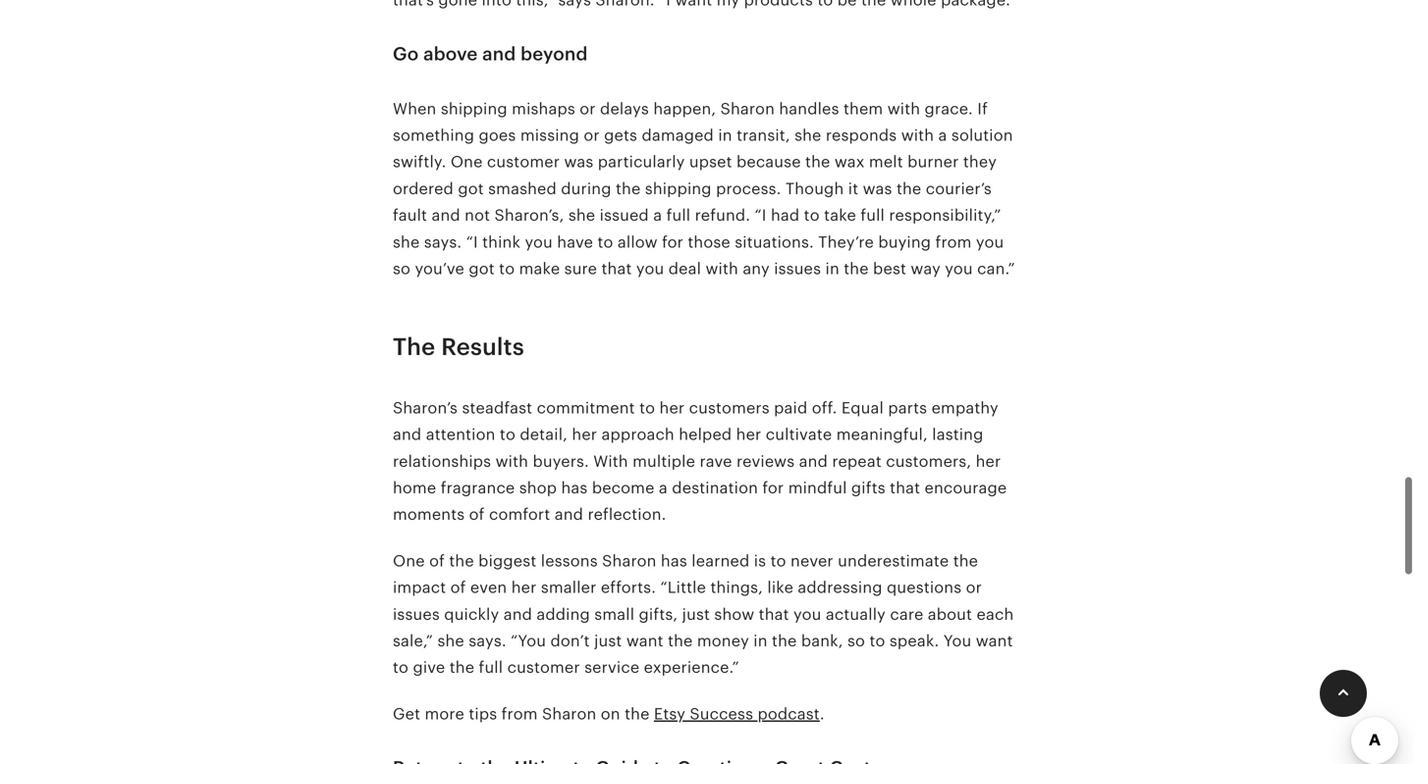 Task type: describe. For each thing, give the bounding box(es) containing it.
the results
[[393, 334, 524, 361]]

and inside one of the biggest lessons sharon has learned is to never underestimate the impact of even her smaller efforts. "little things, like addressing questions or issues quickly and adding small gifts, just show that you actually care about each sale," she says. "you don't just want the money in the bank, so to speak. you want to give the full customer service experience."
[[503, 606, 532, 624]]

they're
[[818, 233, 874, 251]]

issues inside one of the biggest lessons sharon has learned is to never underestimate the impact of even her smaller efforts. "little things, like addressing questions or issues quickly and adding small gifts, just show that you actually care about each sale," she says. "you don't just want the money in the bank, so to speak. you want to give the full customer service experience."
[[393, 606, 440, 624]]

think
[[482, 233, 521, 251]]

more
[[425, 706, 464, 724]]

mindful
[[788, 480, 847, 497]]

the up experience."
[[668, 633, 693, 651]]

equal
[[841, 400, 884, 417]]

refund.
[[695, 207, 750, 224]]

1 horizontal spatial full
[[666, 207, 691, 224]]

get more tips from sharon on the etsy success podcast .
[[393, 706, 825, 724]]

parts
[[888, 400, 927, 417]]

about
[[928, 606, 972, 624]]

you up the make
[[525, 233, 553, 251]]

buying
[[878, 233, 931, 251]]

1 want from the left
[[626, 633, 664, 651]]

2 vertical spatial sharon
[[542, 706, 596, 724]]

you right way
[[945, 260, 973, 278]]

paid
[[774, 400, 808, 417]]

with right the them
[[887, 100, 920, 118]]

underestimate
[[838, 553, 949, 570]]

become
[[592, 480, 655, 497]]

etsy
[[654, 706, 685, 724]]

reflection.
[[588, 506, 666, 524]]

care
[[890, 606, 923, 624]]

comfort
[[489, 506, 550, 524]]

with up burner
[[901, 127, 934, 144]]

addressing
[[798, 579, 882, 597]]

smashed
[[488, 180, 557, 198]]

1 horizontal spatial was
[[863, 180, 892, 198]]

1 vertical spatial a
[[653, 207, 662, 224]]

sharon's steadfast commitment to her customers paid off. equal parts empathy and attention to detail, her approach helped her cultivate meaningful, lasting relationships with buyers. with multiple rave reviews and repeat customers, her home fragrance shop has become a destination for mindful gifts that encourage moments of comfort and reflection.
[[393, 400, 1007, 524]]

has inside sharon's steadfast commitment to her customers paid off. equal parts empathy and attention to detail, her approach helped her cultivate meaningful, lasting relationships with buyers. with multiple rave reviews and repeat customers, her home fragrance shop has become a destination for mindful gifts that encourage moments of comfort and reflection.
[[561, 480, 588, 497]]

that inside one of the biggest lessons sharon has learned is to never underestimate the impact of even her smaller efforts. "little things, like addressing questions or issues quickly and adding small gifts, just show that you actually care about each sale," she says. "you don't just want the money in the bank, so to speak. you want to give the full customer service experience."
[[759, 606, 789, 624]]

and up mindful
[[799, 453, 828, 471]]

beyond
[[521, 44, 588, 64]]

ordered
[[393, 180, 454, 198]]

impact
[[393, 579, 446, 597]]

service
[[584, 660, 640, 677]]

small
[[594, 606, 635, 624]]

goes
[[479, 127, 516, 144]]

relationships
[[393, 453, 491, 471]]

they
[[963, 153, 997, 171]]

2 horizontal spatial full
[[861, 207, 885, 224]]

the up though
[[805, 153, 830, 171]]

to down steadfast on the bottom of page
[[500, 426, 516, 444]]

happen,
[[653, 100, 716, 118]]

of inside sharon's steadfast commitment to her customers paid off. equal parts empathy and attention to detail, her approach helped her cultivate meaningful, lasting relationships with buyers. with multiple rave reviews and repeat customers, her home fragrance shop has become a destination for mindful gifts that encourage moments of comfort and reflection.
[[469, 506, 485, 524]]

those
[[688, 233, 730, 251]]

she inside one of the biggest lessons sharon has learned is to never underestimate the impact of even her smaller efforts. "little things, like addressing questions or issues quickly and adding small gifts, just show that you actually care about each sale," she says. "you don't just want the money in the bank, so to speak. you want to give the full customer service experience."
[[437, 633, 464, 651]]

customer inside one of the biggest lessons sharon has learned is to never underestimate the impact of even her smaller efforts. "little things, like addressing questions or issues quickly and adding small gifts, just show that you actually care about each sale," she says. "you don't just want the money in the bank, so to speak. you want to give the full customer service experience."
[[507, 660, 580, 677]]

on
[[601, 706, 620, 724]]

with
[[593, 453, 628, 471]]

full inside one of the biggest lessons sharon has learned is to never underestimate the impact of even her smaller efforts. "little things, like addressing questions or issues quickly and adding small gifts, just show that you actually care about each sale," she says. "you don't just want the money in the bank, so to speak. you want to give the full customer service experience."
[[479, 660, 503, 677]]

for inside sharon's steadfast commitment to her customers paid off. equal parts empathy and attention to detail, her approach helped her cultivate meaningful, lasting relationships with buyers. with multiple rave reviews and repeat customers, her home fragrance shop has become a destination for mindful gifts that encourage moments of comfort and reflection.
[[762, 480, 784, 497]]

things,
[[710, 579, 763, 597]]

is
[[754, 553, 766, 570]]

one inside one of the biggest lessons sharon has learned is to never underestimate the impact of even her smaller efforts. "little things, like addressing questions or issues quickly and adding small gifts, just show that you actually care about each sale," she says. "you don't just want the money in the bank, so to speak. you want to give the full customer service experience."
[[393, 553, 425, 570]]

show
[[714, 606, 754, 624]]

the up "issued"
[[616, 180, 641, 198]]

you down allow
[[636, 260, 664, 278]]

responds
[[826, 127, 897, 144]]

damaged
[[642, 127, 714, 144]]

1 vertical spatial or
[[584, 127, 600, 144]]

buyers.
[[533, 453, 589, 471]]

customers
[[689, 400, 770, 417]]

money
[[697, 633, 749, 651]]

way
[[911, 260, 941, 278]]

courier's
[[926, 180, 992, 198]]

lessons
[[541, 553, 598, 570]]

sharon inside when shipping mishaps or delays happen, sharon handles them with grace. if something goes missing or gets damaged in transit, she responds with a solution swiftly. one customer was particularly upset because the wax melt burner they ordered got smashed during the shipping process. though it was the courier's fault and not sharon's, she issued a full refund. "i had to take full responsibility," she says. "i think you have to allow for those situations. they're buying from you so you've got to make sure that you deal with any issues in the best way you can."
[[720, 100, 775, 118]]

fragrance
[[441, 480, 515, 497]]

the up questions
[[953, 553, 978, 570]]

0 vertical spatial or
[[580, 100, 596, 118]]

2 want from the left
[[976, 633, 1013, 651]]

missing
[[520, 127, 579, 144]]

above
[[423, 44, 478, 64]]

she down during
[[568, 207, 595, 224]]

and down sharon's
[[393, 426, 422, 444]]

burner
[[907, 153, 959, 171]]

if
[[977, 100, 988, 118]]

quickly
[[444, 606, 499, 624]]

to up approach
[[639, 400, 655, 417]]

her up encourage on the right
[[976, 453, 1001, 471]]

to down think
[[499, 260, 515, 278]]

1 horizontal spatial just
[[682, 606, 710, 624]]

take
[[824, 207, 856, 224]]

can."
[[977, 260, 1015, 278]]

not
[[465, 207, 490, 224]]

1 horizontal spatial of
[[450, 579, 466, 597]]

don't
[[550, 633, 590, 651]]

to right had
[[804, 207, 820, 224]]

issued
[[600, 207, 649, 224]]

gets
[[604, 127, 637, 144]]

empathy
[[932, 400, 999, 417]]

when shipping mishaps or delays happen, sharon handles them with grace. if something goes missing or gets damaged in transit, she responds with a solution swiftly. one customer was particularly upset because the wax melt burner they ordered got smashed during the shipping process. though it was the courier's fault and not sharon's, she issued a full refund. "i had to take full responsibility," she says. "i think you have to allow for those situations. they're buying from you so you've got to make sure that you deal with any issues in the best way you can."
[[393, 100, 1015, 278]]

had
[[771, 207, 800, 224]]

questions
[[887, 579, 962, 597]]

customers,
[[886, 453, 971, 471]]

that inside sharon's steadfast commitment to her customers paid off. equal parts empathy and attention to detail, her approach helped her cultivate meaningful, lasting relationships with buyers. with multiple rave reviews and repeat customers, her home fragrance shop has become a destination for mindful gifts that encourage moments of comfort and reflection.
[[890, 480, 920, 497]]

0 horizontal spatial from
[[501, 706, 538, 724]]

issues inside when shipping mishaps or delays happen, sharon handles them with grace. if something goes missing or gets damaged in transit, she responds with a solution swiftly. one customer was particularly upset because the wax melt burner they ordered got smashed during the shipping process. though it was the courier's fault and not sharon's, she issued a full refund. "i had to take full responsibility," she says. "i think you have to allow for those situations. they're buying from you so you've got to make sure that you deal with any issues in the best way you can."
[[774, 260, 821, 278]]

rave
[[700, 453, 732, 471]]

that inside when shipping mishaps or delays happen, sharon handles them with grace. if something goes missing or gets damaged in transit, she responds with a solution swiftly. one customer was particularly upset because the wax melt burner they ordered got smashed during the shipping process. though it was the courier's fault and not sharon's, she issued a full refund. "i had to take full responsibility," she says. "i think you have to allow for those situations. they're buying from you so you've got to make sure that you deal with any issues in the best way you can."
[[601, 260, 632, 278]]

each
[[977, 606, 1014, 624]]

to left give
[[393, 660, 409, 677]]

you
[[943, 633, 972, 651]]

to down the "actually"
[[870, 633, 885, 651]]

1 horizontal spatial shipping
[[645, 180, 712, 198]]

the left the bank,
[[772, 633, 797, 651]]

adding
[[537, 606, 590, 624]]

says. inside one of the biggest lessons sharon has learned is to never underestimate the impact of even her smaller efforts. "little things, like addressing questions or issues quickly and adding small gifts, just show that you actually care about each sale," she says. "you don't just want the money in the bank, so to speak. you want to give the full customer service experience."
[[469, 633, 506, 651]]

one inside when shipping mishaps or delays happen, sharon handles them with grace. if something goes missing or gets damaged in transit, she responds with a solution swiftly. one customer was particularly upset because the wax melt burner they ordered got smashed during the shipping process. though it was the courier's fault and not sharon's, she issued a full refund. "i had to take full responsibility," she says. "i think you have to allow for those situations. they're buying from you so you've got to make sure that you deal with any issues in the best way you can."
[[451, 153, 483, 171]]

during
[[561, 180, 611, 198]]

learned
[[692, 553, 750, 570]]

sure
[[564, 260, 597, 278]]

"you
[[511, 633, 546, 651]]

0 horizontal spatial in
[[718, 127, 732, 144]]

has inside one of the biggest lessons sharon has learned is to never underestimate the impact of even her smaller efforts. "little things, like addressing questions or issues quickly and adding small gifts, just show that you actually care about each sale," she says. "you don't just want the money in the bank, so to speak. you want to give the full customer service experience."
[[661, 553, 687, 570]]

sharon's,
[[494, 207, 564, 224]]

solution
[[951, 127, 1013, 144]]

swiftly.
[[393, 153, 446, 171]]

efforts.
[[601, 579, 656, 597]]

detail,
[[520, 426, 568, 444]]



Task type: vqa. For each thing, say whether or not it's contained in the screenshot.
in
yes



Task type: locate. For each thing, give the bounding box(es) containing it.
has up "little
[[661, 553, 687, 570]]

or left gets
[[584, 127, 600, 144]]

0 horizontal spatial full
[[479, 660, 503, 677]]

0 horizontal spatial for
[[662, 233, 683, 251]]

multiple
[[633, 453, 695, 471]]

her up reviews
[[736, 426, 761, 444]]

2 vertical spatial or
[[966, 579, 982, 597]]

she down quickly
[[437, 633, 464, 651]]

0 vertical spatial of
[[469, 506, 485, 524]]

1 vertical spatial issues
[[393, 606, 440, 624]]

like
[[767, 579, 793, 597]]

1 horizontal spatial for
[[762, 480, 784, 497]]

1 vertical spatial of
[[429, 553, 445, 570]]

from inside when shipping mishaps or delays happen, sharon handles them with grace. if something goes missing or gets damaged in transit, she responds with a solution swiftly. one customer was particularly upset because the wax melt burner they ordered got smashed during the shipping process. though it was the courier's fault and not sharon's, she issued a full refund. "i had to take full responsibility," she says. "i think you have to allow for those situations. they're buying from you so you've got to make sure that you deal with any issues in the best way you can."
[[935, 233, 972, 251]]

you up 'can."' at the right top
[[976, 233, 1004, 251]]

1 vertical spatial so
[[847, 633, 865, 651]]

0 horizontal spatial says.
[[424, 233, 462, 251]]

a right "issued"
[[653, 207, 662, 224]]

1 vertical spatial "i
[[466, 233, 478, 251]]

handles
[[779, 100, 839, 118]]

just down "little
[[682, 606, 710, 624]]

"little
[[660, 579, 706, 597]]

attention
[[426, 426, 495, 444]]

0 vertical spatial shipping
[[441, 100, 507, 118]]

0 vertical spatial was
[[564, 153, 594, 171]]

2 vertical spatial of
[[450, 579, 466, 597]]

the down melt
[[896, 180, 921, 198]]

in inside one of the biggest lessons sharon has learned is to never underestimate the impact of even her smaller efforts. "little things, like addressing questions or issues quickly and adding small gifts, just show that you actually care about each sale," she says. "you don't just want the money in the bank, so to speak. you want to give the full customer service experience."
[[753, 633, 768, 651]]

says. down quickly
[[469, 633, 506, 651]]

1 vertical spatial was
[[863, 180, 892, 198]]

you up the bank,
[[793, 606, 821, 624]]

the right give
[[450, 660, 474, 677]]

you've
[[415, 260, 464, 278]]

and inside when shipping mishaps or delays happen, sharon handles them with grace. if something goes missing or gets damaged in transit, she responds with a solution swiftly. one customer was particularly upset because the wax melt burner they ordered got smashed during the shipping process. though it was the courier's fault and not sharon's, she issued a full refund. "i had to take full responsibility," she says. "i think you have to allow for those situations. they're buying from you so you've got to make sure that you deal with any issues in the best way you can."
[[432, 207, 460, 224]]

go above and beyond
[[393, 44, 588, 64]]

says.
[[424, 233, 462, 251], [469, 633, 506, 651]]

shipping
[[441, 100, 507, 118], [645, 180, 712, 198]]

customer inside when shipping mishaps or delays happen, sharon handles them with grace. if something goes missing or gets damaged in transit, she responds with a solution swiftly. one customer was particularly upset because the wax melt burner they ordered got smashed during the shipping process. though it was the courier's fault and not sharon's, she issued a full refund. "i had to take full responsibility," she says. "i think you have to allow for those situations. they're buying from you so you've got to make sure that you deal with any issues in the best way you can."
[[487, 153, 560, 171]]

or
[[580, 100, 596, 118], [584, 127, 600, 144], [966, 579, 982, 597]]

2 horizontal spatial sharon
[[720, 100, 775, 118]]

her
[[659, 400, 685, 417], [572, 426, 597, 444], [736, 426, 761, 444], [976, 453, 1001, 471], [511, 579, 537, 597]]

sharon
[[720, 100, 775, 118], [602, 553, 656, 570], [542, 706, 596, 724]]

1 horizontal spatial one
[[451, 153, 483, 171]]

1 vertical spatial sharon
[[602, 553, 656, 570]]

a down "multiple"
[[659, 480, 668, 497]]

0 vertical spatial from
[[935, 233, 972, 251]]

so inside one of the biggest lessons sharon has learned is to never underestimate the impact of even her smaller efforts. "little things, like addressing questions or issues quickly and adding small gifts, just show that you actually care about each sale," she says. "you don't just want the money in the bank, so to speak. you want to give the full customer service experience."
[[847, 633, 865, 651]]

to right is
[[770, 553, 786, 570]]

0 horizontal spatial "i
[[466, 233, 478, 251]]

0 vertical spatial has
[[561, 480, 588, 497]]

sharon left the on
[[542, 706, 596, 724]]

her down commitment
[[572, 426, 597, 444]]

actually
[[826, 606, 886, 624]]

one down 'goes'
[[451, 153, 483, 171]]

full
[[666, 207, 691, 224], [861, 207, 885, 224], [479, 660, 503, 677]]

even
[[470, 579, 507, 597]]

0 vertical spatial one
[[451, 153, 483, 171]]

results
[[441, 334, 524, 361]]

so inside when shipping mishaps or delays happen, sharon handles them with grace. if something goes missing or gets damaged in transit, she responds with a solution swiftly. one customer was particularly upset because the wax melt burner they ordered got smashed during the shipping process. though it was the courier's fault and not sharon's, she issued a full refund. "i had to take full responsibility," she says. "i think you have to allow for those situations. they're buying from you so you've got to make sure that you deal with any issues in the best way you can."
[[393, 260, 411, 278]]

got
[[458, 180, 484, 198], [469, 260, 495, 278]]

0 horizontal spatial was
[[564, 153, 594, 171]]

from right the tips
[[501, 706, 538, 724]]

bank,
[[801, 633, 843, 651]]

and right above
[[482, 44, 516, 64]]

or up each
[[966, 579, 982, 597]]

she down handles
[[795, 127, 821, 144]]

just up service
[[594, 633, 622, 651]]

1 vertical spatial just
[[594, 633, 622, 651]]

want down each
[[976, 633, 1013, 651]]

0 horizontal spatial sharon
[[542, 706, 596, 724]]

encourage
[[925, 480, 1007, 497]]

says. inside when shipping mishaps or delays happen, sharon handles them with grace. if something goes missing or gets damaged in transit, she responds with a solution swiftly. one customer was particularly upset because the wax melt burner they ordered got smashed during the shipping process. though it was the courier's fault and not sharon's, she issued a full refund. "i had to take full responsibility," she says. "i think you have to allow for those situations. they're buying from you so you've got to make sure that you deal with any issues in the best way you can."
[[424, 233, 462, 251]]

for down reviews
[[762, 480, 784, 497]]

the
[[393, 334, 435, 361]]

in
[[718, 127, 732, 144], [825, 260, 839, 278], [753, 633, 768, 651]]

1 horizontal spatial from
[[935, 233, 972, 251]]

in down show
[[753, 633, 768, 651]]

1 vertical spatial that
[[890, 480, 920, 497]]

1 vertical spatial customer
[[507, 660, 580, 677]]

issues down 'situations.' at the top right
[[774, 260, 821, 278]]

so down the "actually"
[[847, 633, 865, 651]]

sharon up the transit,
[[720, 100, 775, 118]]

steadfast
[[462, 400, 532, 417]]

you inside one of the biggest lessons sharon has learned is to never underestimate the impact of even her smaller efforts. "little things, like addressing questions or issues quickly and adding small gifts, just show that you actually care about each sale," she says. "you don't just want the money in the bank, so to speak. you want to give the full customer service experience."
[[793, 606, 821, 624]]

repeat
[[832, 453, 882, 471]]

wax
[[835, 153, 865, 171]]

was right the it
[[863, 180, 892, 198]]

one of the biggest lessons sharon has learned is to never underestimate the impact of even her smaller efforts. "little things, like addressing questions or issues quickly and adding small gifts, just show that you actually care about each sale," she says. "you don't just want the money in the bank, so to speak. you want to give the full customer service experience."
[[393, 553, 1014, 677]]

of down fragrance
[[469, 506, 485, 524]]

in up the upset
[[718, 127, 732, 144]]

particularly
[[598, 153, 685, 171]]

one
[[451, 153, 483, 171], [393, 553, 425, 570]]

1 vertical spatial says.
[[469, 633, 506, 651]]

them
[[844, 100, 883, 118]]

1 horizontal spatial want
[[976, 633, 1013, 651]]

shipping up 'goes'
[[441, 100, 507, 118]]

that down customers,
[[890, 480, 920, 497]]

gifts
[[851, 480, 886, 497]]

her inside one of the biggest lessons sharon has learned is to never underestimate the impact of even her smaller efforts. "little things, like addressing questions or issues quickly and adding small gifts, just show that you actually care about each sale," she says. "you don't just want the money in the bank, so to speak. you want to give the full customer service experience."
[[511, 579, 537, 597]]

issues
[[774, 260, 821, 278], [393, 606, 440, 624]]

0 horizontal spatial shipping
[[441, 100, 507, 118]]

sale,"
[[393, 633, 433, 651]]

1 horizontal spatial sharon
[[602, 553, 656, 570]]

transit,
[[737, 127, 790, 144]]

1 vertical spatial one
[[393, 553, 425, 570]]

the right the on
[[625, 706, 650, 724]]

0 vertical spatial just
[[682, 606, 710, 624]]

to right have
[[598, 233, 613, 251]]

1 horizontal spatial says.
[[469, 633, 506, 651]]

0 vertical spatial "i
[[755, 207, 767, 224]]

a
[[938, 127, 947, 144], [653, 207, 662, 224], [659, 480, 668, 497]]

sharon's
[[393, 400, 458, 417]]

her up the helped
[[659, 400, 685, 417]]

with up 'shop'
[[496, 453, 528, 471]]

cultivate
[[766, 426, 832, 444]]

want down the gifts,
[[626, 633, 664, 651]]

because
[[737, 153, 801, 171]]

with down those
[[706, 260, 738, 278]]

0 vertical spatial customer
[[487, 153, 560, 171]]

1 horizontal spatial that
[[759, 606, 789, 624]]

customer up smashed
[[487, 153, 560, 171]]

0 vertical spatial in
[[718, 127, 732, 144]]

was
[[564, 153, 594, 171], [863, 180, 892, 198]]

with inside sharon's steadfast commitment to her customers paid off. equal parts empathy and attention to detail, her approach helped her cultivate meaningful, lasting relationships with buyers. with multiple rave reviews and repeat customers, her home fragrance shop has become a destination for mindful gifts that encourage moments of comfort and reflection.
[[496, 453, 528, 471]]

for
[[662, 233, 683, 251], [762, 480, 784, 497]]

have
[[557, 233, 593, 251]]

her down "biggest"
[[511, 579, 537, 597]]

0 vertical spatial a
[[938, 127, 947, 144]]

you
[[525, 233, 553, 251], [976, 233, 1004, 251], [636, 260, 664, 278], [945, 260, 973, 278], [793, 606, 821, 624]]

sharon up efforts.
[[602, 553, 656, 570]]

0 horizontal spatial one
[[393, 553, 425, 570]]

and left not
[[432, 207, 460, 224]]

0 vertical spatial that
[[601, 260, 632, 278]]

got down think
[[469, 260, 495, 278]]

that down like
[[759, 606, 789, 624]]

helped
[[679, 426, 732, 444]]

grace.
[[925, 100, 973, 118]]

0 vertical spatial issues
[[774, 260, 821, 278]]

1 vertical spatial got
[[469, 260, 495, 278]]

one up "impact"
[[393, 553, 425, 570]]

a down grace.
[[938, 127, 947, 144]]

get
[[393, 706, 420, 724]]

and up "you
[[503, 606, 532, 624]]

off.
[[812, 400, 837, 417]]

deal
[[668, 260, 701, 278]]

1 vertical spatial from
[[501, 706, 538, 724]]

2 vertical spatial a
[[659, 480, 668, 497]]

responsibility,"
[[889, 207, 1001, 224]]

experience."
[[644, 660, 739, 677]]

0 horizontal spatial that
[[601, 260, 632, 278]]

1 vertical spatial in
[[825, 260, 839, 278]]

1 vertical spatial shipping
[[645, 180, 712, 198]]

allow
[[618, 233, 658, 251]]

0 vertical spatial got
[[458, 180, 484, 198]]

situations.
[[735, 233, 814, 251]]

1 horizontal spatial has
[[661, 553, 687, 570]]

2 horizontal spatial in
[[825, 260, 839, 278]]

1 horizontal spatial so
[[847, 633, 865, 651]]

for inside when shipping mishaps or delays happen, sharon handles them with grace. if something goes missing or gets damaged in transit, she responds with a solution swiftly. one customer was particularly upset because the wax melt burner they ordered got smashed during the shipping process. though it was the courier's fault and not sharon's, she issued a full refund. "i had to take full responsibility," she says. "i think you have to allow for those situations. they're buying from you so you've got to make sure that you deal with any issues in the best way you can."
[[662, 233, 683, 251]]

0 vertical spatial for
[[662, 233, 683, 251]]

the down they're
[[844, 260, 869, 278]]

issues down "impact"
[[393, 606, 440, 624]]

reviews
[[736, 453, 795, 471]]

never
[[791, 553, 833, 570]]

0 vertical spatial says.
[[424, 233, 462, 251]]

she
[[795, 127, 821, 144], [568, 207, 595, 224], [393, 233, 420, 251], [437, 633, 464, 651]]

or left the delays
[[580, 100, 596, 118]]

0 vertical spatial sharon
[[720, 100, 775, 118]]

that down allow
[[601, 260, 632, 278]]

podcast
[[758, 706, 820, 724]]

gifts,
[[639, 606, 678, 624]]

success
[[690, 706, 753, 724]]

1 horizontal spatial in
[[753, 633, 768, 651]]

something
[[393, 127, 474, 144]]

2 vertical spatial that
[[759, 606, 789, 624]]

to
[[804, 207, 820, 224], [598, 233, 613, 251], [499, 260, 515, 278], [639, 400, 655, 417], [500, 426, 516, 444], [770, 553, 786, 570], [870, 633, 885, 651], [393, 660, 409, 677]]

with
[[887, 100, 920, 118], [901, 127, 934, 144], [706, 260, 738, 278], [496, 453, 528, 471]]

was up during
[[564, 153, 594, 171]]

"i left had
[[755, 207, 767, 224]]

0 horizontal spatial issues
[[393, 606, 440, 624]]

"i down not
[[466, 233, 478, 251]]

customer
[[487, 153, 560, 171], [507, 660, 580, 677]]

a inside sharon's steadfast commitment to her customers paid off. equal parts empathy and attention to detail, her approach helped her cultivate meaningful, lasting relationships with buyers. with multiple rave reviews and repeat customers, her home fragrance shop has become a destination for mindful gifts that encourage moments of comfort and reflection.
[[659, 480, 668, 497]]

full right take
[[861, 207, 885, 224]]

tips
[[469, 706, 497, 724]]

that
[[601, 260, 632, 278], [890, 480, 920, 497], [759, 606, 789, 624]]

or inside one of the biggest lessons sharon has learned is to never underestimate the impact of even her smaller efforts. "little things, like addressing questions or issues quickly and adding small gifts, just show that you actually care about each sale," she says. "you don't just want the money in the bank, so to speak. you want to give the full customer service experience."
[[966, 579, 982, 597]]

and down 'shop'
[[555, 506, 583, 524]]

0 horizontal spatial so
[[393, 260, 411, 278]]

sharon inside one of the biggest lessons sharon has learned is to never underestimate the impact of even her smaller efforts. "little things, like addressing questions or issues quickly and adding small gifts, just show that you actually care about each sale," she says. "you don't just want the money in the bank, so to speak. you want to give the full customer service experience."
[[602, 553, 656, 570]]

in down they're
[[825, 260, 839, 278]]

full up those
[[666, 207, 691, 224]]

moments
[[393, 506, 465, 524]]

got up not
[[458, 180, 484, 198]]

2 horizontal spatial of
[[469, 506, 485, 524]]

0 horizontal spatial just
[[594, 633, 622, 651]]

for up deal
[[662, 233, 683, 251]]

melt
[[869, 153, 903, 171]]

full up the tips
[[479, 660, 503, 677]]

2 vertical spatial in
[[753, 633, 768, 651]]

she down fault
[[393, 233, 420, 251]]

of up "impact"
[[429, 553, 445, 570]]

speak.
[[890, 633, 939, 651]]

0 horizontal spatial has
[[561, 480, 588, 497]]

go
[[393, 44, 419, 64]]

the up even
[[449, 553, 474, 570]]

etsy success podcast link
[[654, 706, 820, 724]]

fault
[[393, 207, 427, 224]]

1 vertical spatial for
[[762, 480, 784, 497]]

customer down "you
[[507, 660, 580, 677]]

has down buyers.
[[561, 480, 588, 497]]

want
[[626, 633, 664, 651], [976, 633, 1013, 651]]

shipping down the upset
[[645, 180, 712, 198]]

1 vertical spatial has
[[661, 553, 687, 570]]

2 horizontal spatial that
[[890, 480, 920, 497]]

0 vertical spatial so
[[393, 260, 411, 278]]

so left you've
[[393, 260, 411, 278]]

upset
[[689, 153, 732, 171]]

from down "responsibility,""
[[935, 233, 972, 251]]

of up quickly
[[450, 579, 466, 597]]

though
[[786, 180, 844, 198]]

and
[[482, 44, 516, 64], [432, 207, 460, 224], [393, 426, 422, 444], [799, 453, 828, 471], [555, 506, 583, 524], [503, 606, 532, 624]]

0 horizontal spatial want
[[626, 633, 664, 651]]

so
[[393, 260, 411, 278], [847, 633, 865, 651]]

1 horizontal spatial "i
[[755, 207, 767, 224]]

.
[[820, 706, 825, 724]]

process.
[[716, 180, 781, 198]]

0 horizontal spatial of
[[429, 553, 445, 570]]

"i
[[755, 207, 767, 224], [466, 233, 478, 251]]

1 horizontal spatial issues
[[774, 260, 821, 278]]

approach
[[602, 426, 674, 444]]

says. up you've
[[424, 233, 462, 251]]



